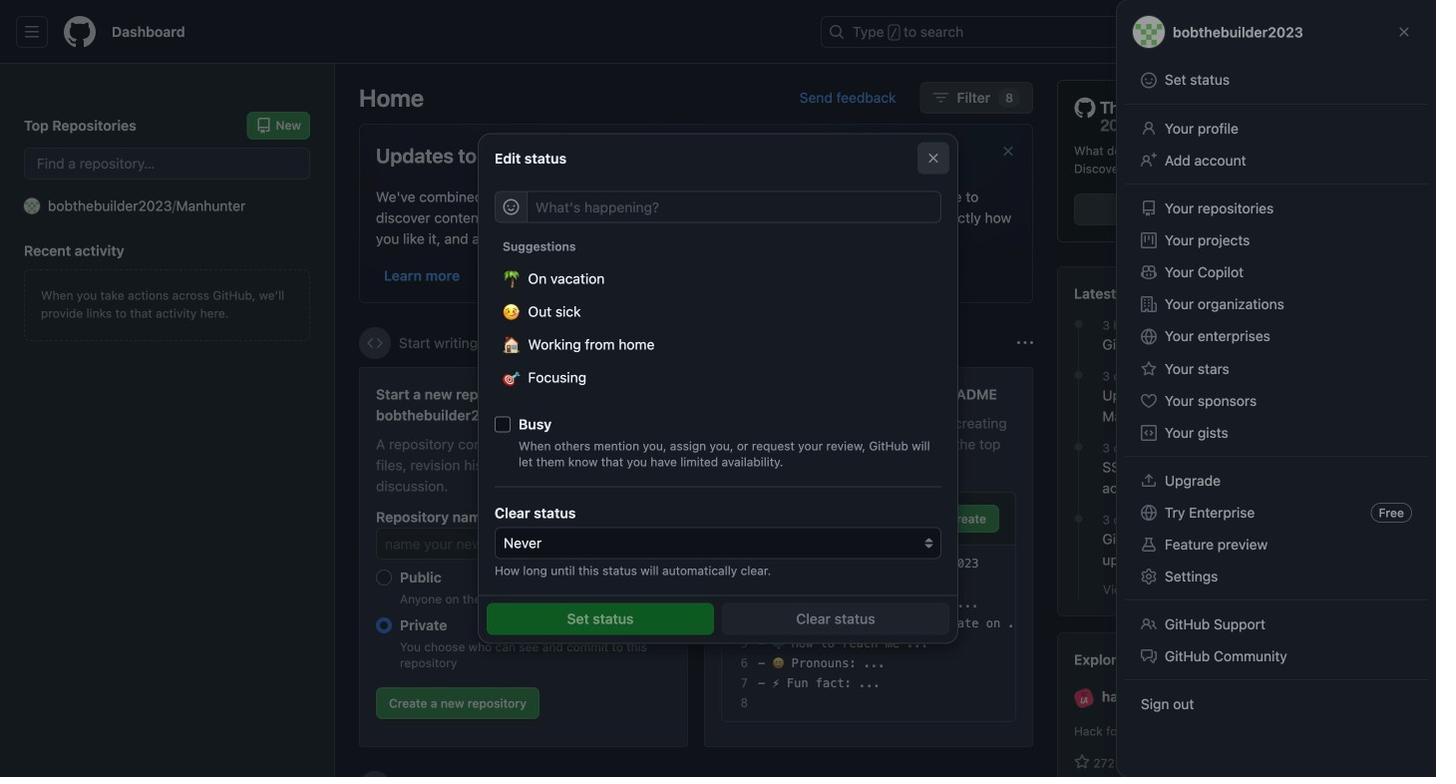 Task type: locate. For each thing, give the bounding box(es) containing it.
3 dot fill image from the top
[[1071, 511, 1087, 527]]

0 vertical spatial dot fill image
[[1071, 367, 1087, 383]]

account element
[[0, 64, 335, 777]]

plus image
[[1208, 24, 1224, 40]]

issue opened image
[[1277, 24, 1293, 40]]

1 vertical spatial dot fill image
[[1071, 439, 1087, 455]]

2 vertical spatial dot fill image
[[1071, 511, 1087, 527]]

dot fill image
[[1071, 367, 1087, 383], [1071, 439, 1087, 455], [1071, 511, 1087, 527]]

homepage image
[[64, 16, 96, 48]]

command palette image
[[1147, 24, 1163, 40]]

star image
[[1075, 755, 1091, 770]]

explore element
[[1058, 80, 1413, 777]]

2 dot fill image from the top
[[1071, 439, 1087, 455]]



Task type: vqa. For each thing, say whether or not it's contained in the screenshot.
leftmost how
no



Task type: describe. For each thing, give the bounding box(es) containing it.
dot fill image
[[1071, 316, 1087, 332]]

explore repositories navigation
[[1058, 633, 1413, 777]]

triangle down image
[[1232, 24, 1248, 40]]

1 dot fill image from the top
[[1071, 367, 1087, 383]]



